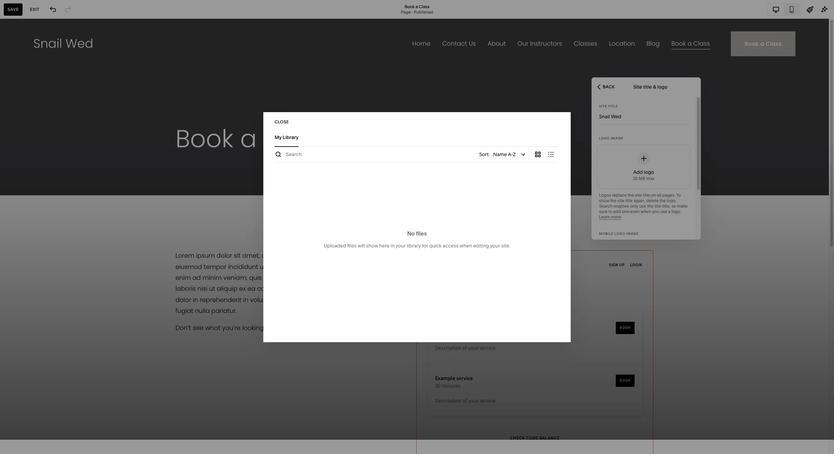 Task type: describe. For each thing, give the bounding box(es) containing it.
logo image
[[599, 137, 623, 140]]

save button
[[4, 3, 22, 16]]

editing
[[473, 243, 489, 249]]

1 vertical spatial in
[[391, 243, 395, 249]]

search for show
[[599, 204, 613, 209]]

version
[[11, 335, 26, 340]]

mobile
[[599, 232, 613, 236]]

&
[[653, 84, 656, 90]]

all
[[657, 193, 661, 198]]

0 vertical spatial title
[[643, 84, 652, 90]]

book a class
[[24, 177, 53, 183]]

0 vertical spatial logo.
[[667, 198, 676, 204]]

they're
[[71, 214, 84, 219]]

search for protected,
[[45, 225, 59, 230]]

version 7.1
[[11, 335, 31, 340]]

also
[[84, 225, 92, 230]]

them.
[[29, 231, 40, 236]]

my library
[[275, 135, 299, 141]]

7.1
[[27, 335, 31, 340]]

book a class page · published
[[401, 4, 433, 15]]

show inside logos replace the site title on all pages. to show the site title again, delete the logo. search engines only use the site title, so make sure to add one even when you use a logo. learn more
[[599, 198, 609, 204]]

even
[[630, 209, 640, 214]]

save
[[8, 7, 19, 12]]

more
[[611, 215, 621, 220]]

pages inside button
[[29, 301, 43, 307]]

1 vertical spatial use
[[660, 209, 667, 214]]

1 vertical spatial show
[[366, 243, 378, 249]]

the up again,
[[628, 193, 634, 198]]

site.
[[501, 243, 510, 249]]

engines for site
[[614, 204, 629, 209]]

sure
[[599, 209, 608, 214]]

in inside these pages are public unless they're disabled or password-protected, but they don't appear in the navigation. search engines can also discover them.
[[11, 225, 15, 230]]

the down all
[[660, 198, 666, 204]]

published
[[414, 9, 433, 15]]

a for book a class page · published
[[416, 4, 418, 9]]

0 horizontal spatial when
[[460, 243, 472, 249]]

demo
[[46, 148, 58, 153]]

logos
[[599, 193, 611, 198]]

you
[[652, 209, 659, 214]]

1 vertical spatial title
[[643, 193, 650, 198]]

more
[[53, 231, 63, 236]]

so
[[671, 204, 676, 209]]

will
[[358, 243, 365, 249]]

discover
[[11, 231, 28, 236]]

replace
[[612, 193, 627, 198]]

here
[[379, 243, 389, 249]]

name
[[493, 151, 507, 158]]

none field containing sort:
[[477, 147, 529, 162]]

logo
[[657, 84, 668, 90]]

learn more link
[[41, 231, 63, 236]]

add
[[613, 209, 621, 214]]

0 horizontal spatial site
[[618, 198, 624, 204]]

for
[[422, 243, 428, 249]]

system pages
[[11, 301, 43, 307]]

public
[[44, 214, 56, 219]]

0 vertical spatial pages
[[11, 32, 39, 43]]

logos replace the site title on all pages. to show the site title again, delete the logo. search engines only use the site title, so make sure to add one even when you use a logo. learn more
[[599, 193, 688, 220]]

site for site title & logo
[[633, 84, 642, 90]]

2 your from the left
[[490, 243, 500, 249]]

system
[[11, 301, 28, 307]]

delete
[[646, 198, 659, 204]]

1 horizontal spatial image
[[626, 232, 639, 236]]

the down delete
[[647, 204, 653, 209]]

is
[[58, 249, 61, 253]]

0 vertical spatial logo
[[599, 137, 610, 140]]

learn more link
[[599, 215, 621, 220]]

don't
[[75, 220, 85, 225]]

empty
[[62, 249, 73, 253]]

the inside these pages are public unless they're disabled or password-protected, but they don't appear in the navigation. search engines can also discover them.
[[16, 225, 22, 230]]

disabled
[[85, 214, 102, 219]]

or
[[11, 220, 15, 225]]

add a new page to the "not linked" navigation group image
[[84, 199, 91, 207]]

but
[[58, 220, 64, 225]]

mobile logo image
[[599, 232, 639, 236]]

site for site title
[[599, 105, 607, 108]]

learn inside learn more link
[[41, 231, 52, 236]]



Task type: vqa. For each thing, say whether or not it's contained in the screenshot.
the in These pages are public unless they're disabled or password-protected, but they don't appear in the navigation. Search engines can also discover them.
yes



Task type: locate. For each thing, give the bounding box(es) containing it.
pages down home
[[11, 32, 39, 43]]

no files
[[407, 230, 427, 237]]

show right will
[[366, 243, 378, 249]]

engines down they
[[60, 225, 75, 230]]

close
[[275, 119, 289, 124]]

use
[[639, 204, 646, 209], [660, 209, 667, 214]]

2 horizontal spatial a
[[668, 209, 671, 214]]

site left &
[[633, 84, 642, 90]]

1 horizontal spatial in
[[391, 243, 395, 249]]

1 horizontal spatial show
[[599, 198, 609, 204]]

class inside book a class button
[[41, 177, 53, 183]]

0 horizontal spatial a
[[37, 177, 40, 183]]

search up sure
[[599, 204, 613, 209]]

linked for not linked is empty
[[46, 249, 57, 253]]

0 vertical spatial search
[[599, 204, 613, 209]]

access
[[443, 243, 459, 249]]

0 vertical spatial image
[[611, 137, 623, 140]]

page
[[401, 9, 411, 15]]

library
[[407, 243, 421, 249]]

1 your from the left
[[396, 243, 406, 249]]

are
[[37, 214, 43, 219]]

search
[[599, 204, 613, 209], [45, 225, 59, 230]]

1 horizontal spatial when
[[641, 209, 651, 214]]

1 horizontal spatial files
[[416, 230, 427, 237]]

None text field
[[599, 109, 688, 124]]

0 horizontal spatial show
[[366, 243, 378, 249]]

image
[[611, 137, 623, 140], [626, 232, 639, 236]]

book a class button
[[0, 173, 112, 188]]

logo right mobile
[[614, 232, 625, 236]]

0 vertical spatial site
[[635, 193, 642, 198]]

these
[[11, 214, 23, 219]]

title
[[608, 105, 618, 108]]

1 vertical spatial class
[[41, 177, 53, 183]]

a up the published at the top of page
[[416, 4, 418, 9]]

title left &
[[643, 84, 652, 90]]

0 vertical spatial class
[[419, 4, 429, 9]]

0 horizontal spatial engines
[[60, 225, 75, 230]]

to
[[609, 209, 612, 214]]

None field
[[477, 147, 529, 162]]

linked
[[22, 199, 39, 206], [46, 249, 57, 253]]

password-
[[16, 220, 37, 225]]

on
[[651, 193, 656, 198]]

0 vertical spatial when
[[641, 209, 651, 214]]

a inside book a class page · published
[[416, 4, 418, 9]]

book inside button
[[24, 177, 36, 183]]

1 horizontal spatial site
[[633, 84, 642, 90]]

class for book a class page · published
[[419, 4, 429, 9]]

book
[[405, 4, 415, 9], [24, 177, 36, 183]]

1 horizontal spatial not
[[38, 249, 45, 253]]

1 vertical spatial logo
[[614, 232, 625, 236]]

location
[[24, 147, 44, 153]]

files for uploaded
[[347, 243, 356, 249]]

your left site.
[[490, 243, 500, 249]]

exit button
[[26, 3, 43, 16]]

they
[[65, 220, 74, 225]]

not left is at the bottom left of page
[[38, 249, 45, 253]]

uploaded files will show here in your library for quick access when editing your site.
[[324, 243, 510, 249]]

1 vertical spatial image
[[626, 232, 639, 236]]

0 horizontal spatial learn
[[41, 231, 52, 236]]

1 horizontal spatial site
[[635, 193, 642, 198]]

these pages are public unless they're disabled or password-protected, but they don't appear in the navigation. search engines can also discover them.
[[11, 214, 102, 236]]

1 horizontal spatial a
[[416, 4, 418, 9]]

your
[[396, 243, 406, 249], [490, 243, 500, 249]]

book up ·
[[405, 4, 415, 9]]

0 vertical spatial learn
[[599, 215, 610, 220]]

linked for not linked
[[22, 199, 39, 206]]

tab list
[[768, 4, 800, 15]]

unless
[[57, 214, 70, 219]]

not for not linked is empty
[[38, 249, 45, 253]]

a
[[416, 4, 418, 9], [37, 177, 40, 183], [668, 209, 671, 214]]

in right here
[[391, 243, 395, 249]]

learn down sure
[[599, 215, 610, 220]]

one
[[622, 209, 629, 214]]

1 horizontal spatial learn
[[599, 215, 610, 220]]

1 vertical spatial files
[[347, 243, 356, 249]]

0 horizontal spatial search
[[45, 225, 59, 230]]

library
[[283, 135, 299, 141]]

0 horizontal spatial in
[[11, 225, 15, 230]]

title,
[[662, 204, 670, 209]]

Search field
[[286, 151, 477, 158]]

search inside logos replace the site title on all pages. to show the site title again, delete the logo. search engines only use the site title, so make sure to add one even when you use a logo. learn more
[[599, 204, 613, 209]]

sort:
[[479, 151, 490, 158]]

uploaded
[[324, 243, 346, 249]]

system pages button
[[11, 297, 100, 312]]

not
[[11, 199, 21, 206], [38, 249, 45, 253]]

pages up tools
[[29, 301, 43, 307]]

not linked
[[11, 199, 39, 206]]

2 horizontal spatial site
[[654, 204, 661, 209]]

class up the published at the top of page
[[419, 4, 429, 9]]

your left the library
[[396, 243, 406, 249]]

0 vertical spatial site
[[633, 84, 642, 90]]

again,
[[634, 198, 645, 204]]

a-
[[508, 151, 513, 158]]

learn inside logos replace the site title on all pages. to show the site title again, delete the logo. search engines only use the site title, so make sure to add one even when you use a logo. learn more
[[599, 215, 610, 220]]

0 vertical spatial not
[[11, 199, 21, 206]]

files right the no
[[416, 230, 427, 237]]

files for no
[[416, 230, 427, 237]]

home
[[13, 12, 26, 17]]

0 vertical spatial a
[[416, 4, 418, 9]]

engines for they
[[60, 225, 75, 230]]

appear
[[86, 220, 99, 225]]

protected,
[[37, 220, 57, 225]]

title
[[643, 84, 652, 90], [643, 193, 650, 198], [625, 198, 633, 204]]

a inside book a class button
[[37, 177, 40, 183]]

not up these
[[11, 199, 21, 206]]

a down title,
[[668, 209, 671, 214]]

title up only
[[625, 198, 633, 204]]

search up the learn more
[[45, 225, 59, 230]]

name a-z
[[493, 151, 516, 158]]

close button
[[275, 116, 289, 128]]

1 vertical spatial engines
[[60, 225, 75, 230]]

pages.
[[662, 193, 675, 198]]

when left the you
[[641, 209, 651, 214]]

my
[[275, 135, 282, 141]]

home button
[[0, 8, 34, 23]]

pages
[[24, 214, 36, 219]]

2 vertical spatial site
[[654, 204, 661, 209]]

the up the discover
[[16, 225, 22, 230]]

not linked is empty
[[38, 249, 73, 253]]

can
[[76, 225, 83, 230]]

use down again,
[[639, 204, 646, 209]]

the down the replace
[[610, 198, 617, 204]]

1 horizontal spatial engines
[[614, 204, 629, 209]]

use down title,
[[660, 209, 667, 214]]

·
[[412, 9, 413, 15]]

0 vertical spatial files
[[416, 230, 427, 237]]

utilities
[[11, 288, 31, 294]]

0 horizontal spatial use
[[639, 204, 646, 209]]

my library button
[[275, 128, 299, 147]]

0 vertical spatial linked
[[22, 199, 39, 206]]

pages
[[11, 32, 39, 43], [29, 301, 43, 307]]

1 vertical spatial search
[[45, 225, 59, 230]]

to
[[676, 193, 681, 198]]

0 horizontal spatial logo
[[599, 137, 610, 140]]

2 vertical spatial a
[[668, 209, 671, 214]]

navigation.
[[23, 225, 44, 230]]

title left on
[[643, 193, 650, 198]]

0 horizontal spatial your
[[396, 243, 406, 249]]

website
[[11, 317, 30, 323]]

0 vertical spatial engines
[[614, 204, 629, 209]]

back button
[[595, 79, 617, 94]]

z
[[513, 151, 516, 158]]

1 vertical spatial learn
[[41, 231, 52, 236]]

class inside book a class page · published
[[419, 4, 429, 9]]

tools
[[31, 317, 43, 323]]

no
[[407, 230, 415, 237]]

files
[[416, 230, 427, 237], [347, 243, 356, 249]]

show down logos
[[599, 198, 609, 204]]

0 vertical spatial book
[[405, 4, 415, 9]]

1 horizontal spatial linked
[[46, 249, 57, 253]]

0 horizontal spatial site
[[599, 105, 607, 108]]

1 horizontal spatial class
[[419, 4, 429, 9]]

site down the replace
[[618, 198, 624, 204]]

logo. down 'so'
[[672, 209, 681, 214]]

1 vertical spatial site
[[599, 105, 607, 108]]

search inside these pages are public unless they're disabled or password-protected, but they don't appear in the navigation. search engines can also discover them.
[[45, 225, 59, 230]]

1 horizontal spatial your
[[490, 243, 500, 249]]

0 vertical spatial use
[[639, 204, 646, 209]]

1 vertical spatial not
[[38, 249, 45, 253]]

1 horizontal spatial search
[[599, 204, 613, 209]]

0 horizontal spatial class
[[41, 177, 53, 183]]

1 vertical spatial linked
[[46, 249, 57, 253]]

site left title
[[599, 105, 607, 108]]

files left will
[[347, 243, 356, 249]]

2 vertical spatial title
[[625, 198, 633, 204]]

linked up pages
[[22, 199, 39, 206]]

learn down protected,
[[41, 231, 52, 236]]

0 vertical spatial in
[[11, 225, 15, 230]]

class
[[419, 4, 429, 9], [41, 177, 53, 183]]

exit
[[30, 7, 39, 12]]

a for book a class
[[37, 177, 40, 183]]

1 vertical spatial logo.
[[672, 209, 681, 214]]

1 horizontal spatial use
[[660, 209, 667, 214]]

book for book a class page · published
[[405, 4, 415, 9]]

1 vertical spatial when
[[460, 243, 472, 249]]

0 horizontal spatial linked
[[22, 199, 39, 206]]

a inside logos replace the site title on all pages. to show the site title again, delete the logo. search engines only use the site title, so make sure to add one even when you use a logo. learn more
[[668, 209, 671, 214]]

my library tab list
[[275, 128, 559, 147]]

a up not linked
[[37, 177, 40, 183]]

book up not linked
[[24, 177, 36, 183]]

site up again,
[[635, 193, 642, 198]]

1 horizontal spatial logo
[[614, 232, 625, 236]]

in down or
[[11, 225, 15, 230]]

engines inside logos replace the site title on all pages. to show the site title again, delete the logo. search engines only use the site title, so make sure to add one even when you use a logo. learn more
[[614, 204, 629, 209]]

1 vertical spatial a
[[37, 177, 40, 183]]

when inside logos replace the site title on all pages. to show the site title again, delete the logo. search engines only use the site title, so make sure to add one even when you use a logo. learn more
[[641, 209, 651, 214]]

book for book a class
[[24, 177, 36, 183]]

1 vertical spatial pages
[[29, 301, 43, 307]]

when right "access"
[[460, 243, 472, 249]]

show
[[599, 198, 609, 204], [366, 243, 378, 249]]

learn
[[599, 215, 610, 220], [41, 231, 52, 236]]

1 vertical spatial site
[[618, 198, 624, 204]]

0 horizontal spatial not
[[11, 199, 21, 206]]

0 horizontal spatial files
[[347, 243, 356, 249]]

logo. up 'so'
[[667, 198, 676, 204]]

linked left is at the bottom left of page
[[46, 249, 57, 253]]

site title & logo
[[633, 84, 668, 90]]

class down demo
[[41, 177, 53, 183]]

learn more
[[41, 231, 63, 236]]

engines up 'add'
[[614, 204, 629, 209]]

0 vertical spatial show
[[599, 198, 609, 204]]

website tools
[[11, 317, 43, 323]]

book inside book a class page · published
[[405, 4, 415, 9]]

engines inside these pages are public unless they're disabled or password-protected, but they don't appear in the navigation. search engines can also discover them.
[[60, 225, 75, 230]]

image down title
[[611, 137, 623, 140]]

site title
[[599, 105, 618, 108]]

class for book a class
[[41, 177, 53, 183]]

not for not linked
[[11, 199, 21, 206]]

0 horizontal spatial image
[[611, 137, 623, 140]]

site up the you
[[654, 204, 661, 209]]

image down the even
[[626, 232, 639, 236]]

1 horizontal spatial book
[[405, 4, 415, 9]]

quick
[[429, 243, 442, 249]]

0 horizontal spatial book
[[24, 177, 36, 183]]

logo down site title
[[599, 137, 610, 140]]

website tools button
[[11, 312, 100, 327]]

1 vertical spatial book
[[24, 177, 36, 183]]

only
[[630, 204, 638, 209]]



